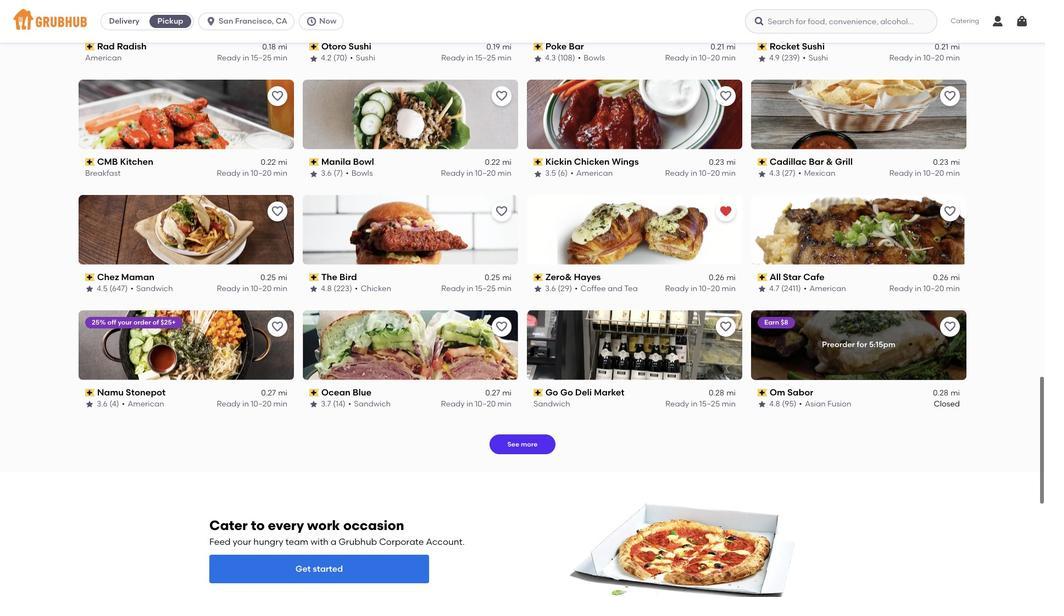 Task type: locate. For each thing, give the bounding box(es) containing it.
1 horizontal spatial chicken
[[574, 157, 610, 167]]

• sushi for rocket sushi
[[803, 54, 828, 63]]

star icon image left 4.9
[[758, 54, 767, 63]]

mi for ocean blue
[[503, 389, 512, 398]]

subscription pass image left rocket
[[758, 43, 768, 51]]

1 horizontal spatial 0.25
[[485, 273, 500, 283]]

• sandwich
[[131, 284, 173, 294], [348, 400, 391, 409]]

save this restaurant image for go go deli market
[[720, 320, 733, 333]]

2 0.23 mi from the left
[[934, 158, 960, 167]]

save this restaurant image for cmb kitchen
[[271, 89, 284, 103]]

saved restaurant image
[[720, 205, 733, 218]]

in for kickin chicken wings
[[691, 169, 698, 178]]

0 horizontal spatial svg image
[[306, 16, 317, 27]]

2 0.27 mi from the left
[[486, 389, 512, 398]]

1 0.27 from the left
[[261, 389, 276, 398]]

bar
[[569, 41, 584, 52], [809, 157, 824, 167]]

min for otoro sushi
[[498, 54, 512, 63]]

1 0.27 mi from the left
[[261, 389, 288, 398]]

• sushi down otoro sushi
[[350, 54, 375, 63]]

1 horizontal spatial • american
[[571, 169, 613, 178]]

• american down "stonepot"
[[122, 400, 164, 409]]

0 horizontal spatial sandwich
[[136, 284, 173, 294]]

4.5
[[97, 284, 108, 294]]

3.6 left (7)
[[321, 169, 332, 178]]

ready in 15–25 min for go go deli market
[[666, 400, 736, 409]]

0 horizontal spatial 0.27
[[261, 389, 276, 398]]

0.23 for kickin chicken wings
[[709, 158, 725, 167]]

• right '(70)'
[[350, 54, 353, 63]]

ready
[[217, 54, 241, 63], [441, 54, 465, 63], [665, 54, 689, 63], [890, 54, 914, 63], [217, 169, 241, 178], [441, 169, 465, 178], [665, 169, 689, 178], [890, 169, 914, 178], [217, 284, 241, 294], [441, 284, 465, 294], [665, 284, 689, 294], [890, 284, 914, 294], [217, 400, 241, 409], [441, 400, 465, 409], [666, 400, 690, 409]]

• sandwich down blue
[[348, 400, 391, 409]]

0.21 mi
[[711, 42, 736, 52], [935, 42, 960, 52]]

bar up • mexican
[[809, 157, 824, 167]]

2 0.28 from the left
[[934, 389, 949, 398]]

kitchen
[[120, 157, 153, 167]]

0.28 for go go deli market
[[709, 389, 725, 398]]

subscription pass image left kickin
[[534, 158, 544, 166]]

1 horizontal spatial 0.28
[[934, 389, 949, 398]]

1 horizontal spatial 0.28 mi
[[934, 389, 960, 398]]

sandwich for maman
[[136, 284, 173, 294]]

0 horizontal spatial 0.23
[[709, 158, 725, 167]]

4.8
[[321, 284, 332, 294], [770, 400, 781, 409]]

1 horizontal spatial 3.6
[[321, 169, 332, 178]]

1 vertical spatial 4.3
[[770, 169, 780, 178]]

otoro
[[321, 41, 347, 52]]

main navigation navigation
[[0, 0, 1046, 43]]

in for cmb kitchen
[[242, 169, 249, 178]]

3.7
[[321, 400, 331, 409]]

• right (27)
[[799, 169, 802, 178]]

save this restaurant button for cmb kitchen
[[268, 86, 288, 106]]

grill
[[835, 157, 853, 167]]

1 0.28 mi from the left
[[709, 389, 736, 398]]

chicken right kickin
[[574, 157, 610, 167]]

save this restaurant image
[[495, 89, 509, 103], [720, 89, 733, 103], [944, 89, 957, 103], [271, 205, 284, 218], [944, 205, 957, 218], [495, 320, 509, 333], [944, 320, 957, 333]]

0.26 for zero& hayes
[[709, 273, 725, 283]]

1 horizontal spatial 0.23 mi
[[934, 158, 960, 167]]

10–20 for rocket sushi
[[924, 54, 945, 63]]

3.6 left the (4)
[[97, 400, 108, 409]]

2 horizontal spatial svg image
[[1016, 15, 1029, 28]]

4.3 (27)
[[770, 169, 796, 178]]

1 vertical spatial bowls
[[352, 169, 373, 178]]

0 horizontal spatial bar
[[569, 41, 584, 52]]

2 0.28 mi from the left
[[934, 389, 960, 398]]

save this restaurant button
[[268, 86, 288, 106], [492, 86, 512, 106], [716, 86, 736, 106], [941, 86, 960, 106], [268, 202, 288, 221], [492, 202, 512, 221], [941, 202, 960, 221], [268, 317, 288, 337], [492, 317, 512, 337], [716, 317, 736, 337], [941, 317, 960, 337]]

cadillac
[[770, 157, 807, 167]]

(4)
[[109, 400, 119, 409]]

svg image
[[1016, 15, 1029, 28], [206, 16, 217, 27], [754, 16, 765, 27]]

every
[[268, 518, 304, 534]]

subscription pass image
[[85, 43, 95, 51], [310, 43, 319, 51], [758, 43, 768, 51], [310, 158, 319, 166], [534, 158, 544, 166], [85, 274, 95, 281], [534, 389, 544, 397]]

1 0.22 mi from the left
[[261, 158, 288, 167]]

svg image
[[992, 15, 1005, 28], [306, 16, 317, 27]]

american down rad
[[85, 54, 122, 63]]

ready for rad radish
[[217, 54, 241, 63]]

2 horizontal spatial 3.6
[[545, 284, 556, 294]]

francisco,
[[235, 16, 274, 26]]

1 horizontal spatial • sushi
[[803, 54, 828, 63]]

1 vertical spatial 3.6
[[545, 284, 556, 294]]

save this restaurant button for all star cafe
[[941, 202, 960, 221]]

0.23 mi for kickin chicken wings
[[709, 158, 736, 167]]

stonepot
[[126, 387, 166, 398]]

0 horizontal spatial 4.8
[[321, 284, 332, 294]]

• right (223) on the top left of the page
[[355, 284, 358, 294]]

sandwich down blue
[[354, 400, 391, 409]]

0 horizontal spatial go
[[546, 387, 559, 398]]

0.22 mi
[[261, 158, 288, 167], [485, 158, 512, 167]]

rad radish
[[97, 41, 147, 52]]

2 • sushi from the left
[[803, 54, 828, 63]]

subscription pass image left the
[[310, 274, 319, 281]]

3.6 down zero&
[[545, 284, 556, 294]]

0 horizontal spatial • sandwich
[[131, 284, 173, 294]]

4.7 (2411)
[[770, 284, 801, 294]]

your down cater
[[233, 537, 252, 548]]

ocean
[[321, 387, 351, 398]]

earn $8
[[765, 319, 789, 326]]

mi for chez maman
[[278, 273, 288, 283]]

cmb kitchen logo image
[[79, 80, 294, 149]]

star icon image left 4.5
[[85, 285, 94, 294]]

star icon image left 4.3 (108)
[[534, 54, 543, 63]]

1 horizontal spatial • bowls
[[578, 54, 605, 63]]

min
[[274, 54, 288, 63], [498, 54, 512, 63], [722, 54, 736, 63], [946, 54, 960, 63], [274, 169, 288, 178], [498, 169, 512, 178], [722, 169, 736, 178], [946, 169, 960, 178], [274, 284, 288, 294], [498, 284, 512, 294], [722, 284, 736, 294], [946, 284, 960, 294], [274, 400, 288, 409], [498, 400, 512, 409], [722, 400, 736, 409]]

american down cafe
[[810, 284, 847, 294]]

subscription pass image left chez
[[85, 274, 95, 281]]

in for all star cafe
[[915, 284, 922, 294]]

1 0.25 mi from the left
[[261, 273, 288, 283]]

10–20 for kickin chicken wings
[[699, 169, 720, 178]]

0 vertical spatial • bowls
[[578, 54, 605, 63]]

american down "stonepot"
[[128, 400, 164, 409]]

1 vertical spatial • sandwich
[[348, 400, 391, 409]]

delivery button
[[101, 13, 147, 30]]

10–20 for cadillac bar & grill
[[924, 169, 945, 178]]

american for kickin chicken wings
[[577, 169, 613, 178]]

ready for cmb kitchen
[[217, 169, 241, 178]]

0 horizontal spatial • bowls
[[346, 169, 373, 178]]

1 horizontal spatial go
[[561, 387, 573, 398]]

0 horizontal spatial 0.26 mi
[[709, 273, 736, 283]]

2 vertical spatial 3.6
[[97, 400, 108, 409]]

• american for wings
[[571, 169, 613, 178]]

1 0.23 from the left
[[709, 158, 725, 167]]

min for all star cafe
[[946, 284, 960, 294]]

0.25 for maman
[[261, 273, 276, 283]]

mi for om sabor
[[951, 389, 960, 398]]

5:15pm
[[870, 340, 896, 350]]

go
[[546, 387, 559, 398], [561, 387, 573, 398]]

now button
[[299, 13, 348, 30]]

1 horizontal spatial 4.3
[[770, 169, 780, 178]]

15–25 for go go deli market
[[700, 400, 720, 409]]

0 vertical spatial your
[[118, 319, 132, 326]]

4.9 (239)
[[770, 54, 800, 63]]

1 horizontal spatial 0.23
[[934, 158, 949, 167]]

2 0.25 from the left
[[485, 273, 500, 283]]

0.26 mi for zero& hayes
[[709, 273, 736, 283]]

subscription pass image left ocean
[[310, 389, 319, 397]]

• right (108)
[[578, 54, 581, 63]]

1 go from the left
[[546, 387, 559, 398]]

subscription pass image
[[534, 43, 544, 51], [85, 158, 95, 166], [758, 158, 768, 166], [310, 274, 319, 281], [534, 274, 544, 281], [758, 274, 768, 281], [85, 389, 95, 397], [310, 389, 319, 397], [758, 389, 768, 397]]

subscription pass image left manila
[[310, 158, 319, 166]]

0 horizontal spatial bowls
[[352, 169, 373, 178]]

1 horizontal spatial 0.27 mi
[[486, 389, 512, 398]]

0 horizontal spatial • sushi
[[350, 54, 375, 63]]

preorder
[[822, 340, 855, 350]]

asian
[[805, 400, 826, 409]]

0 horizontal spatial 0.28
[[709, 389, 725, 398]]

in for namu stonepot
[[242, 400, 249, 409]]

a
[[331, 537, 337, 548]]

1 0.23 mi from the left
[[709, 158, 736, 167]]

0.23
[[709, 158, 725, 167], [934, 158, 949, 167]]

3.6 (4)
[[97, 400, 119, 409]]

tea
[[625, 284, 638, 294]]

3.6 (7)
[[321, 169, 343, 178]]

0.21 mi for poke bar
[[711, 42, 736, 52]]

0 horizontal spatial 0.25 mi
[[261, 273, 288, 283]]

3.6 (29)
[[545, 284, 572, 294]]

sandwich down maman
[[136, 284, 173, 294]]

4.3 left (27)
[[770, 169, 780, 178]]

star icon image
[[310, 54, 318, 63], [534, 54, 543, 63], [758, 54, 767, 63], [310, 170, 318, 178], [534, 170, 543, 178], [758, 170, 767, 178], [85, 285, 94, 294], [310, 285, 318, 294], [534, 285, 543, 294], [758, 285, 767, 294], [85, 400, 94, 409], [310, 400, 318, 409], [758, 400, 767, 409]]

0 horizontal spatial 0.22
[[261, 158, 276, 167]]

1 horizontal spatial 0.27
[[486, 389, 500, 398]]

3.6
[[321, 169, 332, 178], [545, 284, 556, 294], [97, 400, 108, 409]]

0 horizontal spatial 0.23 mi
[[709, 158, 736, 167]]

1 vertical spatial • bowls
[[346, 169, 373, 178]]

subscription pass image for go go deli market
[[534, 389, 544, 397]]

sushi right otoro
[[349, 41, 372, 52]]

star icon image for namu stonepot
[[85, 400, 94, 409]]

0 vertical spatial • sandwich
[[131, 284, 173, 294]]

star icon image left 3.6 (4)
[[85, 400, 94, 409]]

cafe
[[804, 272, 825, 282]]

1 vertical spatial 4.8
[[770, 400, 781, 409]]

grubhub
[[339, 537, 377, 548]]

4.9
[[770, 54, 780, 63]]

• american down cafe
[[804, 284, 847, 294]]

• sushi down rocket sushi at the right top
[[803, 54, 828, 63]]

0.21
[[711, 42, 725, 52], [935, 42, 949, 52]]

0 horizontal spatial 0.22 mi
[[261, 158, 288, 167]]

10–20 for ocean blue
[[475, 400, 496, 409]]

svg image right the catering button
[[992, 15, 1005, 28]]

• sandwich for chez maman
[[131, 284, 173, 294]]

• down maman
[[131, 284, 134, 294]]

0.26 mi for all star cafe
[[934, 273, 960, 283]]

0.26 for all star cafe
[[934, 273, 949, 283]]

1 horizontal spatial your
[[233, 537, 252, 548]]

0.27 mi
[[261, 389, 288, 398], [486, 389, 512, 398]]

go go deli market
[[546, 387, 625, 398]]

• american
[[571, 169, 613, 178], [804, 284, 847, 294], [122, 400, 164, 409]]

ready in 10–20 min for kickin chicken wings
[[665, 169, 736, 178]]

subscription pass image for all star cafe
[[758, 274, 768, 281]]

10–20 for poke bar
[[699, 54, 720, 63]]

subscription pass image left om
[[758, 389, 768, 397]]

• bowls right (108)
[[578, 54, 605, 63]]

2 0.26 mi from the left
[[934, 273, 960, 283]]

0 vertical spatial bowls
[[584, 54, 605, 63]]

1 horizontal spatial bowls
[[584, 54, 605, 63]]

bowls right (108)
[[584, 54, 605, 63]]

save this restaurant image
[[271, 89, 284, 103], [495, 205, 509, 218], [271, 320, 284, 333], [720, 320, 733, 333]]

star icon image left 4.3 (27) at the right top
[[758, 170, 767, 178]]

1 horizontal spatial 4.8
[[770, 400, 781, 409]]

• bowls down bowl
[[346, 169, 373, 178]]

bowls down bowl
[[352, 169, 373, 178]]

sandwich down go go deli market
[[534, 400, 571, 409]]

1 0.21 from the left
[[711, 42, 725, 52]]

save this restaurant image for the bird
[[495, 205, 509, 218]]

ocean blue logo image
[[303, 310, 518, 380]]

1 vertical spatial • american
[[804, 284, 847, 294]]

1 vertical spatial bar
[[809, 157, 824, 167]]

0.28 mi
[[709, 389, 736, 398], [934, 389, 960, 398]]

delivery
[[109, 16, 140, 26]]

save this restaurant button for ocean blue
[[492, 317, 512, 337]]

all star cafe
[[770, 272, 825, 282]]

1 vertical spatial chicken
[[361, 284, 391, 294]]

• right (14)
[[348, 400, 352, 409]]

0.28 mi for om sabor
[[934, 389, 960, 398]]

• right the (6)
[[571, 169, 574, 178]]

1 0.25 from the left
[[261, 273, 276, 283]]

bar for poke
[[569, 41, 584, 52]]

subscription pass image left poke
[[534, 43, 544, 51]]

2 0.22 from the left
[[485, 158, 500, 167]]

bowls
[[584, 54, 605, 63], [352, 169, 373, 178]]

2 go from the left
[[561, 387, 573, 398]]

1 horizontal spatial 0.22
[[485, 158, 500, 167]]

• right (7)
[[346, 169, 349, 178]]

2 0.27 from the left
[[486, 389, 500, 398]]

ca
[[276, 16, 288, 26]]

catering button
[[944, 9, 987, 34]]

subscription pass image left the deli
[[534, 389, 544, 397]]

star icon image left 4.7
[[758, 285, 767, 294]]

0 horizontal spatial chicken
[[361, 284, 391, 294]]

• right the (4)
[[122, 400, 125, 409]]

see
[[508, 441, 520, 449]]

0.18 mi
[[262, 42, 288, 52]]

$8
[[781, 319, 789, 326]]

saved restaurant button
[[716, 202, 736, 221]]

2 0.21 mi from the left
[[935, 42, 960, 52]]

1 horizontal spatial • sandwich
[[348, 400, 391, 409]]

10–20 for all star cafe
[[924, 284, 945, 294]]

svg image left now in the top left of the page
[[306, 16, 317, 27]]

4.3
[[545, 54, 556, 63], [770, 169, 780, 178]]

zero&
[[546, 272, 572, 282]]

4.8 (95)
[[770, 400, 797, 409]]

• american down kickin chicken wings
[[571, 169, 613, 178]]

mi for manila bowl
[[503, 158, 512, 167]]

1 horizontal spatial 0.21
[[935, 42, 949, 52]]

0 vertical spatial chicken
[[574, 157, 610, 167]]

american down kickin chicken wings
[[577, 169, 613, 178]]

2 0.21 from the left
[[935, 42, 949, 52]]

0 horizontal spatial svg image
[[206, 16, 217, 27]]

subscription pass image left cadillac
[[758, 158, 768, 166]]

0.25
[[261, 273, 276, 283], [485, 273, 500, 283]]

4.8 down the
[[321, 284, 332, 294]]

your right off
[[118, 319, 132, 326]]

star icon image left 4.2
[[310, 54, 318, 63]]

•
[[350, 54, 353, 63], [578, 54, 581, 63], [803, 54, 806, 63], [346, 169, 349, 178], [571, 169, 574, 178], [799, 169, 802, 178], [131, 284, 134, 294], [355, 284, 358, 294], [575, 284, 578, 294], [804, 284, 807, 294], [122, 400, 125, 409], [348, 400, 352, 409], [800, 400, 803, 409]]

subscription pass image for namu stonepot
[[85, 389, 95, 397]]

0 vertical spatial 4.3
[[545, 54, 556, 63]]

2 0.22 mi from the left
[[485, 158, 512, 167]]

sushi down rocket sushi at the right top
[[809, 54, 828, 63]]

subscription pass image for otoro sushi
[[310, 43, 319, 51]]

• right (2411)
[[804, 284, 807, 294]]

ready for go go deli market
[[666, 400, 690, 409]]

1 horizontal spatial bar
[[809, 157, 824, 167]]

chicken
[[574, 157, 610, 167], [361, 284, 391, 294]]

4.3 down poke
[[545, 54, 556, 63]]

0 horizontal spatial 0.28 mi
[[709, 389, 736, 398]]

1 0.26 mi from the left
[[709, 273, 736, 283]]

save this restaurant image for ocean blue
[[495, 320, 509, 333]]

account.
[[426, 537, 465, 548]]

ready for the bird
[[441, 284, 465, 294]]

in for chez maman
[[242, 284, 249, 294]]

4.8 for the bird
[[321, 284, 332, 294]]

pickup
[[158, 16, 183, 26]]

subscription pass image for ocean blue
[[310, 389, 319, 397]]

0.25 mi for chez maman
[[261, 273, 288, 283]]

your inside 'cater to every work occasion feed your hungry team with a grubhub corporate account.'
[[233, 537, 252, 548]]

cmb kitchen
[[97, 157, 153, 167]]

1 horizontal spatial 0.25 mi
[[485, 273, 512, 283]]

0 horizontal spatial 0.25
[[261, 273, 276, 283]]

started
[[313, 564, 343, 575]]

1 horizontal spatial sandwich
[[354, 400, 391, 409]]

bar up (108)
[[569, 41, 584, 52]]

0.28
[[709, 389, 725, 398], [934, 389, 949, 398]]

• right '(29)'
[[575, 284, 578, 294]]

ready in 10–20 min for namu stonepot
[[217, 400, 288, 409]]

1 horizontal spatial 0.21 mi
[[935, 42, 960, 52]]

2 0.26 from the left
[[934, 273, 949, 283]]

0 vertical spatial 4.8
[[321, 284, 332, 294]]

star icon image left 3.5 at the top right of page
[[534, 170, 543, 178]]

star icon image left 3.6 (7)
[[310, 170, 318, 178]]

&
[[827, 157, 833, 167]]

0 horizontal spatial 0.21 mi
[[711, 42, 736, 52]]

1 horizontal spatial 0.26
[[934, 273, 949, 283]]

san
[[219, 16, 233, 26]]

bar for cadillac
[[809, 157, 824, 167]]

0 vertical spatial • american
[[571, 169, 613, 178]]

star icon image left 3.6 (29)
[[534, 285, 543, 294]]

star icon image for chez maman
[[85, 285, 94, 294]]

in for manila bowl
[[467, 169, 473, 178]]

star icon image left 4.8 (223)
[[310, 285, 318, 294]]

subscription pass image left rad
[[85, 43, 95, 51]]

10–20 for cmb kitchen
[[251, 169, 272, 178]]

in for ocean blue
[[467, 400, 473, 409]]

0.23 for cadillac bar & grill
[[934, 158, 949, 167]]

star icon image left 3.7
[[310, 400, 318, 409]]

team
[[286, 537, 309, 548]]

0.22 for bowl
[[485, 158, 500, 167]]

all star cafe logo image
[[752, 195, 967, 265]]

0 vertical spatial bar
[[569, 41, 584, 52]]

subscription pass image left zero&
[[534, 274, 544, 281]]

1 horizontal spatial 0.22 mi
[[485, 158, 512, 167]]

1 0.28 from the left
[[709, 389, 725, 398]]

• right (239)
[[803, 54, 806, 63]]

0 horizontal spatial 0.27 mi
[[261, 389, 288, 398]]

now
[[319, 16, 337, 26]]

• for namu
[[122, 400, 125, 409]]

zero& hayes logo image
[[527, 195, 743, 265]]

mi for kickin chicken wings
[[727, 158, 736, 167]]

0 horizontal spatial 0.26
[[709, 273, 725, 283]]

san francisco, ca
[[219, 16, 288, 26]]

0 vertical spatial 3.6
[[321, 169, 332, 178]]

subscription pass image up breakfast
[[85, 158, 95, 166]]

2 0.23 from the left
[[934, 158, 949, 167]]

0.25 mi
[[261, 273, 288, 283], [485, 273, 512, 283]]

0 horizontal spatial 4.3
[[545, 54, 556, 63]]

0 horizontal spatial 3.6
[[97, 400, 108, 409]]

(108)
[[558, 54, 575, 63]]

chicken right (223) on the top left of the page
[[361, 284, 391, 294]]

1 0.21 mi from the left
[[711, 42, 736, 52]]

min for chez maman
[[274, 284, 288, 294]]

4.8 down om
[[770, 400, 781, 409]]

star icon image left the 4.8 (95) at the right bottom
[[758, 400, 767, 409]]

subscription pass image left all
[[758, 274, 768, 281]]

2 horizontal spatial • american
[[804, 284, 847, 294]]

ready for manila bowl
[[441, 169, 465, 178]]

ready in 10–20 min for chez maman
[[217, 284, 288, 294]]

1 • sushi from the left
[[350, 54, 375, 63]]

subscription pass image left namu
[[85, 389, 95, 397]]

star icon image for om sabor
[[758, 400, 767, 409]]

• sandwich down maman
[[131, 284, 173, 294]]

4.3 (108)
[[545, 54, 575, 63]]

1 horizontal spatial 0.26 mi
[[934, 273, 960, 283]]

0 horizontal spatial • american
[[122, 400, 164, 409]]

2 0.25 mi from the left
[[485, 273, 512, 283]]

1 vertical spatial your
[[233, 537, 252, 548]]

1 0.26 from the left
[[709, 273, 725, 283]]

0 horizontal spatial 0.21
[[711, 42, 725, 52]]

sushi
[[349, 41, 372, 52], [802, 41, 825, 52], [356, 54, 375, 63], [809, 54, 828, 63]]

ready for chez maman
[[217, 284, 241, 294]]

• for chez
[[131, 284, 134, 294]]

subscription pass image left otoro
[[310, 43, 319, 51]]

chicken for kickin
[[574, 157, 610, 167]]

1 0.22 from the left
[[261, 158, 276, 167]]

american for namu stonepot
[[128, 400, 164, 409]]

chez
[[97, 272, 119, 282]]

get
[[296, 564, 311, 575]]

• right (95)
[[800, 400, 803, 409]]



Task type: vqa. For each thing, say whether or not it's contained in the screenshot.
Save this restaurant image corresponding to The Bird
yes



Task type: describe. For each thing, give the bounding box(es) containing it.
mexican
[[805, 169, 836, 178]]

3.6 for namu stonepot
[[97, 400, 108, 409]]

1 horizontal spatial svg image
[[754, 16, 765, 27]]

min for go go deli market
[[722, 400, 736, 409]]

save this restaurant image for cadillac bar & grill
[[944, 89, 957, 103]]

ocean blue
[[321, 387, 372, 398]]

star icon image for ocean blue
[[310, 400, 318, 409]]

sabor
[[788, 387, 814, 398]]

Search for food, convenience, alcohol... search field
[[746, 9, 938, 34]]

25% off your order of $25+
[[92, 319, 176, 326]]

0.25 mi for the bird
[[485, 273, 512, 283]]

star icon image for poke bar
[[534, 54, 543, 63]]

subscription pass image for cmb kitchen
[[85, 158, 95, 166]]

0.25 for bird
[[485, 273, 500, 283]]

pickup button
[[147, 13, 194, 30]]

the bird logo image
[[303, 195, 518, 265]]

4.2
[[321, 54, 332, 63]]

ready for kickin chicken wings
[[665, 169, 689, 178]]

bowl
[[353, 157, 374, 167]]

in for zero& hayes
[[691, 284, 698, 294]]

ready in 15–25 min for rad radish
[[217, 54, 288, 63]]

3.7 (14)
[[321, 400, 346, 409]]

fusion
[[828, 400, 852, 409]]

0.18
[[262, 42, 276, 52]]

cadillac bar & grill logo image
[[752, 80, 967, 149]]

3.5 (6)
[[545, 169, 568, 178]]

for
[[857, 340, 868, 350]]

star icon image for manila bowl
[[310, 170, 318, 178]]

0.27 for stonepot
[[261, 389, 276, 398]]

sushi right rocket
[[802, 41, 825, 52]]

(14)
[[333, 400, 346, 409]]

manila bowl logo image
[[303, 80, 518, 149]]

corporate
[[379, 537, 424, 548]]

3.6 for zero& hayes
[[545, 284, 556, 294]]

ready in 15–25 min for otoro sushi
[[441, 54, 512, 63]]

• for manila
[[346, 169, 349, 178]]

namu stonepot logo image
[[79, 310, 294, 380]]

10–20 for namu stonepot
[[251, 400, 272, 409]]

chez maman logo image
[[79, 195, 294, 265]]

(223)
[[334, 284, 352, 294]]

sushi down otoro sushi
[[356, 54, 375, 63]]

kickin chicken wings logo image
[[527, 80, 743, 149]]

om sabor
[[770, 387, 814, 398]]

kickin
[[546, 157, 572, 167]]

(647)
[[110, 284, 128, 294]]

min for cmb kitchen
[[274, 169, 288, 178]]

subscription pass image for rad radish
[[85, 43, 95, 51]]

mi for all star cafe
[[951, 273, 960, 283]]

• for ocean
[[348, 400, 352, 409]]

4.7
[[770, 284, 780, 294]]

chez maman
[[97, 272, 155, 282]]

4.8 for om sabor
[[770, 400, 781, 409]]

maman
[[121, 272, 155, 282]]

ready for otoro sushi
[[441, 54, 465, 63]]

0.27 for blue
[[486, 389, 500, 398]]

0 horizontal spatial your
[[118, 319, 132, 326]]

• sushi for otoro sushi
[[350, 54, 375, 63]]

all
[[770, 272, 781, 282]]

work
[[307, 518, 340, 534]]

2 horizontal spatial sandwich
[[534, 400, 571, 409]]

blue
[[353, 387, 372, 398]]

manila
[[321, 157, 351, 167]]

15–25 for rad radish
[[251, 54, 272, 63]]

• for all
[[804, 284, 807, 294]]

ready in 10–20 min for cmb kitchen
[[217, 169, 288, 178]]

bowls for bowl
[[352, 169, 373, 178]]

(70)
[[334, 54, 347, 63]]

• bowls for bar
[[578, 54, 605, 63]]

4.8 (223)
[[321, 284, 352, 294]]

the bird
[[321, 272, 357, 282]]

radish
[[117, 41, 147, 52]]

min for manila bowl
[[498, 169, 512, 178]]

• for rocket
[[803, 54, 806, 63]]

svg image inside san francisco, ca button
[[206, 16, 217, 27]]

ready for rocket sushi
[[890, 54, 914, 63]]

svg image inside now button
[[306, 16, 317, 27]]

0.21 for sushi
[[935, 42, 949, 52]]

star icon image for zero& hayes
[[534, 285, 543, 294]]

0.28 for om sabor
[[934, 389, 949, 398]]

• for zero&
[[575, 284, 578, 294]]

see more
[[508, 441, 538, 449]]

min for kickin chicken wings
[[722, 169, 736, 178]]

subscription pass image for rocket sushi
[[758, 43, 768, 51]]

min for rad radish
[[274, 54, 288, 63]]

save this restaurant button for kickin chicken wings
[[716, 86, 736, 106]]

kickin chicken wings
[[546, 157, 639, 167]]

namu
[[97, 387, 124, 398]]

• for otoro
[[350, 54, 353, 63]]

occasion
[[343, 518, 404, 534]]

0.22 mi for cmb kitchen
[[261, 158, 288, 167]]

(2411)
[[782, 284, 801, 294]]

• for cadillac
[[799, 169, 802, 178]]

subscription pass image for poke bar
[[534, 43, 544, 51]]

subscription pass image for cadillac bar & grill
[[758, 158, 768, 166]]

mi for otoro sushi
[[503, 42, 512, 52]]

star icon image for rocket sushi
[[758, 54, 767, 63]]

poke bar
[[546, 41, 584, 52]]

feed
[[209, 537, 231, 548]]

ready in 10–20 min for ocean blue
[[441, 400, 512, 409]]

cater
[[209, 518, 248, 534]]

subscription pass image for the bird
[[310, 274, 319, 281]]

0.19 mi
[[487, 42, 512, 52]]

• mexican
[[799, 169, 836, 178]]

• for the
[[355, 284, 358, 294]]

25%
[[92, 319, 106, 326]]

manila bowl
[[321, 157, 374, 167]]

off
[[108, 319, 116, 326]]

0.22 mi for manila bowl
[[485, 158, 512, 167]]

10–20 for chez maman
[[251, 284, 272, 294]]

(7)
[[334, 169, 343, 178]]

in for otoro sushi
[[467, 54, 474, 63]]

rad
[[97, 41, 115, 52]]

cater to every work occasion feed your hungry team with a grubhub corporate account.
[[209, 518, 465, 548]]

• for om
[[800, 400, 803, 409]]

0.27 mi for ocean blue
[[486, 389, 512, 398]]

deli
[[576, 387, 592, 398]]

poke
[[546, 41, 567, 52]]

ready for ocean blue
[[441, 400, 465, 409]]

(239)
[[782, 54, 800, 63]]

3.5
[[545, 169, 556, 178]]

ready in 10–20 min for all star cafe
[[890, 284, 960, 294]]

min for zero& hayes
[[722, 284, 736, 294]]

subscription pass image for zero& hayes
[[534, 274, 544, 281]]

4.5 (647)
[[97, 284, 128, 294]]

breakfast
[[85, 169, 121, 178]]

mi for go go deli market
[[727, 389, 736, 398]]

star icon image for kickin chicken wings
[[534, 170, 543, 178]]

more
[[521, 441, 538, 449]]

1 horizontal spatial svg image
[[992, 15, 1005, 28]]

(29)
[[558, 284, 572, 294]]

bird
[[340, 272, 357, 282]]

ready in 10–20 min for cadillac bar & grill
[[890, 169, 960, 178]]

order
[[134, 319, 151, 326]]

the
[[321, 272, 338, 282]]

bowls for bar
[[584, 54, 605, 63]]

star
[[783, 272, 802, 282]]

and
[[608, 284, 623, 294]]

otoro sushi
[[321, 41, 372, 52]]

mi for zero& hayes
[[727, 273, 736, 283]]

rocket sushi
[[770, 41, 825, 52]]

min for the bird
[[498, 284, 512, 294]]

save this restaurant button for the bird
[[492, 202, 512, 221]]

namu stonepot
[[97, 387, 166, 398]]

cadillac bar & grill
[[770, 157, 853, 167]]

(27)
[[782, 169, 796, 178]]

• american for cafe
[[804, 284, 847, 294]]

catering
[[951, 17, 980, 25]]

• for kickin
[[571, 169, 574, 178]]

• asian fusion
[[800, 400, 852, 409]]

(95)
[[782, 400, 797, 409]]

mi for the bird
[[503, 273, 512, 283]]

ready for all star cafe
[[890, 284, 914, 294]]

2 vertical spatial • american
[[122, 400, 164, 409]]

wings
[[612, 157, 639, 167]]

cmb
[[97, 157, 118, 167]]

see more button
[[490, 435, 556, 455]]

• chicken
[[355, 284, 391, 294]]

10–20 for manila bowl
[[475, 169, 496, 178]]

preorder for 5:15pm
[[822, 340, 896, 350]]

go go deli market logo image
[[527, 310, 743, 380]]

in for the bird
[[467, 284, 474, 294]]

mi for cadillac bar & grill
[[951, 158, 960, 167]]

in for rad radish
[[243, 54, 249, 63]]



